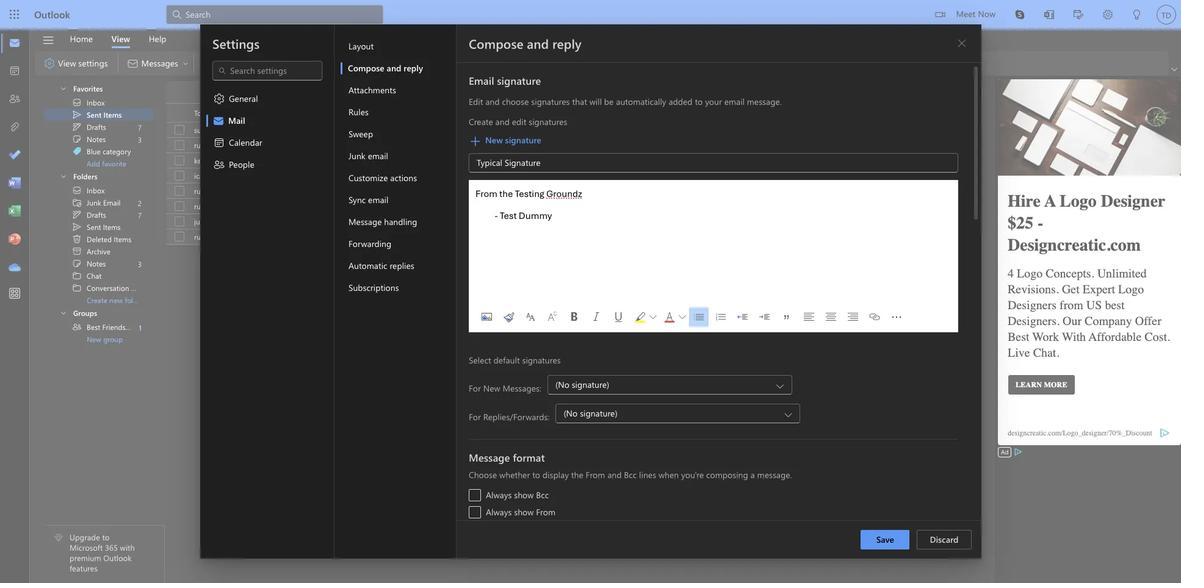 Task type: vqa. For each thing, say whether or not it's contained in the screenshot.


Task type: locate. For each thing, give the bounding box(es) containing it.
 drafts down  inbox  sent items
[[72, 122, 106, 132]]

folders tree item
[[44, 169, 153, 184]]

email...
[[504, 125, 526, 135], [512, 140, 534, 150]]

your
[[705, 96, 722, 107], [480, 171, 495, 181], [532, 456, 549, 468]]

is for my personal art
[[505, 201, 510, 211]]

1 vertical spatial select a message image
[[175, 186, 184, 196]]

select a message checkbox for icanread453@gmail.com
[[167, 167, 194, 184]]

signature up choose
[[497, 74, 541, 87]]

compose and reply up email signature
[[469, 35, 581, 52]]

font size image
[[543, 308, 562, 327]]

a inside tab panel
[[750, 470, 755, 481]]

camera
[[577, 456, 605, 468]]

message. inside email signature element
[[747, 96, 782, 107]]

 inside tree item
[[72, 186, 82, 195]]

select a message image inside checkbox
[[175, 125, 184, 135]]

with up whether
[[513, 456, 529, 468]]

italic (⌘+i) image
[[586, 308, 606, 327]]

2  drafts from the top
[[72, 210, 106, 220]]

message inside compose and reply tab panel
[[469, 451, 510, 465]]

that inside message list no items selected list box
[[497, 140, 510, 150]]

2 for from the top
[[469, 411, 481, 423]]

 for 
[[213, 93, 225, 105]]

2 drafts from the top
[[87, 210, 106, 220]]

0 vertical spatial 7
[[138, 122, 142, 132]]

outlook link
[[34, 0, 70, 29]]

 up 
[[213, 93, 225, 105]]

1 horizontal spatial microsoft
[[497, 171, 528, 181]]

1 horizontal spatial 
[[213, 159, 225, 171]]

 up 
[[72, 122, 82, 132]]

1 inbox from the top
[[87, 98, 105, 107]]

2  from the top
[[72, 210, 82, 220]]

1 horizontal spatial  button
[[678, 308, 687, 327]]

tab list containing home
[[60, 29, 176, 48]]

0 vertical spatial 
[[72, 110, 82, 120]]

1 horizontal spatial 
[[679, 314, 686, 321]]

2 horizontal spatial your
[[705, 96, 722, 107]]

junk email
[[348, 150, 388, 162]]

2  from the left
[[679, 314, 686, 321]]

1 horizontal spatial from
[[536, 507, 555, 518]]

0 vertical spatial 
[[72, 134, 82, 144]]

test dummy
[[500, 210, 552, 222]]

party?
[[746, 217, 766, 227]]

2 let's from the left
[[726, 156, 741, 165]]

new inside  new signature
[[485, 134, 503, 146]]

1 vertical spatial for
[[469, 411, 481, 423]]

Edit signature name text field
[[475, 157, 952, 169]]

chat up conversation
[[87, 271, 102, 281]]

decrease indent image
[[733, 308, 753, 327]]

2 show from the top
[[514, 507, 534, 518]]

3 select a message checkbox from the top
[[167, 183, 194, 200]]

0 vertical spatial is
[[601, 171, 606, 181]]

email inside compose and reply tab panel
[[469, 74, 494, 87]]

0 vertical spatial email
[[469, 74, 494, 87]]

1 horizontal spatial email
[[469, 74, 494, 87]]

always show from
[[486, 507, 555, 518]]

for replies/forwards:
[[469, 411, 549, 423]]

2 3 from the top
[[138, 259, 142, 269]]

from down the always show bcc
[[536, 507, 555, 518]]

when inside message list no items selected list box
[[995, 156, 1012, 165]]

2  from the top
[[72, 283, 82, 293]]

favorite
[[102, 159, 126, 169]]

0 horizontal spatial compose and reply
[[348, 62, 423, 74]]

1  from the top
[[72, 110, 82, 120]]

1 horizontal spatial compose and reply
[[469, 35, 581, 52]]

2  button from the left
[[678, 308, 687, 327]]

tree item containing 
[[44, 233, 153, 245]]

 left groups in the bottom left of the page
[[60, 310, 67, 317]]

from down fw: learn the perks of your microsoft account
[[475, 188, 497, 200]]

and
[[527, 35, 549, 52], [387, 62, 401, 74], [485, 96, 500, 107], [495, 116, 509, 128], [787, 156, 800, 165], [607, 470, 622, 481]]

 inside  favorites
[[60, 85, 67, 92]]

0 horizontal spatial chat
[[87, 271, 102, 281]]

tree item containing 
[[44, 321, 153, 333]]

3  from the top
[[60, 310, 67, 317]]

always show bcc
[[486, 490, 549, 501]]

tree item up  junk email
[[44, 184, 153, 197]]

 for  view settings
[[43, 57, 56, 70]]

compose and reply tab panel
[[456, 24, 982, 584]]

0 horizontal spatial no preview is available.
[[466, 201, 541, 211]]

2 always from the top
[[486, 507, 512, 518]]

2  notes from the top
[[72, 259, 106, 269]]

0 vertical spatial 
[[72, 271, 82, 281]]

7
[[138, 122, 142, 132], [138, 210, 142, 220]]

preview
[[574, 171, 599, 181], [478, 201, 503, 211]]

reply
[[552, 35, 581, 52], [403, 62, 423, 74]]

compose and reply heading
[[469, 35, 581, 52]]

junececi7@gmail.com
[[194, 217, 265, 227]]

view left settings
[[58, 57, 76, 69]]

highlight image
[[630, 308, 650, 327]]

0 vertical spatial for
[[469, 383, 481, 394]]

fw: learn the perks of your microsoft account
[[408, 171, 555, 181]]

5 tree item from the top
[[44, 145, 153, 158]]

5 select a message checkbox from the top
[[167, 213, 194, 230]]

when inside compose and reply tab panel
[[658, 470, 679, 481]]

 inside  view settings
[[43, 57, 56, 70]]

tree
[[44, 77, 153, 170], [44, 184, 154, 307]]

 up 
[[72, 186, 82, 195]]

default
[[493, 355, 520, 366]]

me
[[963, 156, 973, 165]]

 inside the  folders
[[60, 173, 67, 180]]

 for  inbox
[[72, 186, 82, 195]]

1 vertical spatial your
[[480, 171, 495, 181]]

0 vertical spatial email
[[724, 96, 745, 107]]

and down "layout" button
[[387, 62, 401, 74]]

application containing settings
[[0, 0, 1181, 584]]

view left help button
[[111, 33, 130, 44]]

 junk email
[[72, 198, 121, 208]]

rubyanndersson@gmail.com for 
[[194, 232, 287, 242]]

ruby!
[[437, 140, 455, 150]]

select a message image for 
[[175, 186, 184, 196]]

1 vertical spatial drafts
[[87, 210, 106, 220]]

have right you
[[451, 125, 466, 135]]

halloween right with
[[538, 217, 572, 227]]

rubyanndersson@gmail.com for 
[[194, 140, 287, 150]]

4 rubyanndersson@gmail.com from the top
[[194, 232, 287, 242]]

 up the 
[[72, 222, 82, 232]]

0 vertical spatial  button
[[49, 81, 72, 95]]

application
[[0, 0, 1181, 584]]

tree item up archive
[[44, 233, 153, 245]]

2 7 from the top
[[138, 210, 142, 220]]

 left favorites
[[60, 85, 67, 92]]

Select a message checkbox
[[167, 122, 194, 139], [167, 167, 194, 184], [167, 228, 194, 245]]

is down industry!
[[601, 171, 606, 181]]

2 notes from the top
[[87, 259, 106, 269]]


[[72, 271, 82, 281], [72, 283, 82, 293]]

1  from the top
[[60, 85, 67, 92]]

4 select a message checkbox from the top
[[167, 198, 194, 215]]

and inside button
[[387, 62, 401, 74]]

rules
[[348, 106, 368, 118]]

0 vertical spatial tree
[[44, 77, 153, 170]]

0 horizontal spatial that
[[497, 140, 510, 150]]

sent down 
[[204, 87, 219, 97]]

 down 
[[213, 159, 225, 171]]


[[60, 85, 67, 92], [60, 173, 67, 180], [60, 310, 67, 317]]

insert link (⌘+k) image
[[865, 308, 884, 327]]

items down favorites tree item
[[104, 110, 122, 120]]

 inside  sent items  deleted items  archive
[[72, 222, 82, 232]]

11 tree item from the top
[[44, 245, 153, 258]]

1 vertical spatial 
[[72, 259, 82, 269]]

 drafts for sent items
[[72, 210, 106, 220]]

of
[[472, 171, 478, 181]]

1 horizontal spatial help
[[422, 232, 437, 242]]

document
[[0, 0, 1181, 584]]

rubyanndersson@gmail.com down the sunnyupside33@gmail.com
[[194, 140, 287, 150]]

0 vertical spatial preview
[[574, 171, 599, 181]]

rubyanndersson@gmail.com for 
[[194, 186, 287, 196]]

to do image
[[9, 150, 21, 162]]

to right able at the top right of the page
[[672, 217, 679, 227]]

2 select a message checkbox from the top
[[167, 167, 194, 184]]

3 select a message checkbox from the top
[[167, 228, 194, 245]]

0 vertical spatial when
[[995, 156, 1012, 165]]

left-rail-appbar navigation
[[2, 29, 27, 282]]

add favorite tree item
[[44, 158, 153, 170]]


[[649, 314, 657, 321], [679, 314, 686, 321]]


[[213, 159, 225, 171], [72, 322, 82, 332]]

1 show from the top
[[514, 490, 534, 501]]

outlook inside outlook banner
[[34, 8, 70, 21]]

4 select a message image from the top
[[175, 201, 184, 211]]

7 tree item from the top
[[44, 197, 153, 209]]

0 horizontal spatial when
[[658, 470, 679, 481]]

2 inbox from the top
[[87, 186, 105, 195]]

your inside you're going places. take outlook with you for free. scan the qr code with your phone camera to download outlook mobile
[[532, 456, 549, 468]]

upgrade to microsoft 365 with premium outlook features
[[70, 533, 135, 574]]

3  button from the top
[[49, 306, 72, 320]]

 inside the settings tab list
[[213, 93, 225, 105]]

more formatting options image
[[887, 308, 906, 327]]

3 select a message image from the top
[[175, 232, 184, 242]]

 button for favorites
[[49, 81, 72, 95]]

jam
[[473, 156, 485, 165]]

0 vertical spatial microsoft
[[497, 171, 528, 181]]

1 drafts from the top
[[87, 122, 106, 132]]

message for message format
[[469, 451, 510, 465]]


[[469, 135, 481, 147]]

 button left groups in the bottom left of the page
[[49, 306, 72, 320]]

 inside  groups  best friends chat 1
[[60, 310, 67, 317]]

notes up blue
[[87, 134, 106, 144]]

 inside  inbox  sent items
[[72, 98, 82, 107]]

1 vertical spatial be
[[646, 217, 654, 227]]

1 vertical spatial always
[[486, 507, 512, 518]]

reply down "layout" button
[[403, 62, 423, 74]]

 button
[[49, 81, 72, 95], [49, 169, 72, 183], [49, 306, 72, 320]]

test inside signature text box
[[500, 210, 517, 222]]

test
[[515, 186, 527, 196], [500, 210, 517, 222], [978, 217, 990, 227]]

1 horizontal spatial no
[[466, 201, 476, 211]]

be right will
[[604, 96, 614, 107]]

0 vertical spatial new
[[485, 134, 503, 146]]

new
[[110, 296, 123, 305]]

0 vertical spatial no
[[562, 171, 572, 181]]

2 vertical spatial select a message checkbox
[[167, 228, 194, 245]]

your inside message list no items selected list box
[[480, 171, 495, 181]]

preview for fw: learn the perks of your microsoft account
[[574, 171, 599, 181]]

you left for
[[632, 439, 647, 450]]

1
[[139, 323, 142, 332]]

1 horizontal spatial be
[[646, 217, 654, 227]]

chat inside  chat  conversation history
[[87, 271, 102, 281]]

1  button from the top
[[49, 81, 72, 95]]

1 vertical spatial microsoft
[[70, 543, 103, 553]]

when right know
[[995, 156, 1012, 165]]

1 vertical spatial 
[[72, 322, 82, 332]]

0 vertical spatial your
[[705, 96, 722, 107]]

groups tree item
[[44, 306, 153, 321]]

be left able at the top right of the page
[[646, 217, 654, 227]]

rubyanndersson@gmail.com
[[194, 140, 287, 150], [194, 186, 287, 196], [194, 201, 287, 211], [194, 232, 287, 242]]

tree item up conversation
[[44, 270, 153, 282]]

1 horizontal spatial that
[[572, 96, 587, 107]]

2 vertical spatial  button
[[49, 306, 72, 320]]

document containing settings
[[0, 0, 1181, 584]]

1 horizontal spatial reply
[[552, 35, 581, 52]]

see
[[477, 125, 488, 135]]

message. right composing on the bottom of the page
[[757, 470, 792, 481]]

0 horizontal spatial 
[[43, 57, 56, 70]]

email... up need
[[512, 140, 534, 150]]

email signature
[[469, 74, 541, 87]]

2  from the top
[[72, 222, 82, 232]]

junk down sweep at the left of the page
[[348, 150, 365, 162]]

for up you're
[[469, 411, 481, 423]]

0 vertical spatial drafts
[[87, 122, 106, 132]]


[[72, 234, 82, 244]]

create up the  at the top left of page
[[469, 116, 493, 128]]

tree item containing 
[[44, 145, 153, 158]]

inbox inside tree item
[[87, 186, 105, 195]]

download
[[617, 456, 655, 468]]

bullets (⌘+.) image
[[689, 308, 709, 327]]

tree item up the add
[[44, 145, 153, 158]]

1 notes from the top
[[87, 134, 106, 144]]

0 horizontal spatial preview
[[478, 201, 503, 211]]

create inside email signature element
[[469, 116, 493, 128]]

mail
[[228, 115, 245, 126]]

signatures right the edit
[[529, 116, 567, 128]]

microsoft
[[497, 171, 528, 181], [70, 543, 103, 553]]

0 horizontal spatial from
[[475, 188, 497, 200]]

outlook banner
[[0, 0, 1181, 29]]

0 vertical spatial chat
[[87, 271, 102, 281]]

1  notes from the top
[[72, 134, 106, 144]]

message list section
[[166, 78, 1072, 275]]

3 select a message image from the top
[[175, 156, 184, 165]]

 button left folders
[[49, 169, 72, 183]]

2 horizontal spatial with
[[613, 439, 630, 450]]

edit and choose signatures that will be automatically added to your email message.
[[469, 96, 782, 107]]

2 select a message image from the top
[[175, 186, 184, 196]]

email for junk email
[[368, 150, 388, 162]]

it.
[[943, 156, 949, 165]]

reply down outlook banner
[[552, 35, 581, 52]]

2 vertical spatial no
[[466, 201, 476, 211]]

0 horizontal spatial message
[[348, 216, 382, 228]]

2 vertical spatial from
[[536, 507, 555, 518]]

inbox
[[87, 98, 105, 107], [87, 186, 105, 195]]

 drafts for notes
[[72, 122, 106, 132]]

the
[[585, 156, 596, 165], [816, 156, 827, 165], [862, 156, 873, 165], [440, 171, 451, 181], [499, 188, 513, 200], [464, 456, 476, 468], [571, 470, 583, 481]]

0 vertical spatial message
[[348, 216, 382, 228]]

1  drafts from the top
[[72, 122, 106, 132]]

and inside message list no items selected list box
[[787, 156, 800, 165]]

to inside the upgrade to microsoft 365 with premium outlook features
[[102, 533, 109, 543]]

tree containing 
[[44, 184, 154, 307]]

chat
[[87, 271, 102, 281], [128, 322, 143, 332]]

1 vertical spatial no
[[425, 186, 435, 196]]

dialog
[[0, 0, 1181, 584]]

tree item down  inbox  sent items
[[44, 121, 153, 133]]


[[245, 87, 257, 99]]

message down you're
[[469, 451, 510, 465]]

0 horizontal spatial your
[[480, 171, 495, 181]]

2  from the top
[[72, 186, 82, 195]]

underline (⌘+u) image
[[608, 308, 628, 327]]

word image
[[9, 178, 21, 190]]

0 vertical spatial  notes
[[72, 134, 106, 144]]

message for message handling
[[348, 216, 382, 228]]

microsoft inside the upgrade to microsoft 365 with premium outlook features
[[70, 543, 103, 553]]

lily
[[829, 156, 837, 165]]

signature down the edit
[[505, 134, 541, 146]]

new inside "tree item"
[[87, 335, 101, 344]]

0 vertical spatial junk
[[348, 150, 365, 162]]

chat right friends on the left of the page
[[128, 322, 143, 332]]

1 for from the top
[[469, 383, 481, 394]]

insert pictures inline image
[[477, 308, 496, 327]]

will
[[589, 96, 602, 107]]

choose whether to display the from and bcc lines when you're composing a message.
[[469, 470, 792, 481]]

to right added at top
[[695, 96, 703, 107]]

no down resuscitate
[[562, 171, 572, 181]]

let's
[[434, 156, 448, 165], [726, 156, 741, 165]]

1 vertical spatial is
[[505, 201, 510, 211]]

settings
[[78, 57, 108, 69]]

select a message checkbox for kendall let's have a jam sesh
[[167, 152, 194, 169]]

 notes
[[72, 134, 106, 144], [72, 259, 106, 269]]

onedrive image
[[9, 262, 21, 274]]

0 horizontal spatial available.
[[512, 201, 541, 211]]

for
[[649, 439, 660, 450]]

create new folder
[[87, 296, 144, 305]]

signatures right choose
[[531, 96, 570, 107]]

select a message image for 
[[175, 232, 184, 242]]

create inside tree item
[[87, 296, 108, 305]]

with up the "download"
[[613, 439, 630, 450]]

email up edit
[[469, 74, 494, 87]]

0 vertical spatial notes
[[87, 134, 106, 144]]

create
[[469, 116, 493, 128], [87, 296, 108, 305]]

1 vertical spatial help
[[422, 232, 437, 242]]

 button for the highlight image
[[649, 308, 657, 327]]

select a message image
[[175, 125, 184, 135], [175, 140, 184, 150], [175, 156, 184, 165], [175, 201, 184, 211], [175, 217, 184, 227]]

help right the view button
[[149, 33, 166, 44]]

1 vertical spatial show
[[514, 507, 534, 518]]

have up perks
[[450, 156, 465, 165]]

1  from the top
[[72, 122, 82, 132]]

create and edit signatures
[[469, 116, 567, 128]]

 left font color image
[[649, 314, 657, 321]]

is up "june,"
[[505, 201, 510, 211]]

to right camera
[[607, 456, 615, 468]]

microsoft inside message list no items selected list box
[[497, 171, 528, 181]]

0 horizontal spatial create
[[87, 296, 108, 305]]

no up up at the top
[[466, 201, 476, 211]]

create new folder tree item
[[44, 294, 153, 307]]

0 horizontal spatial halloween
[[408, 217, 442, 227]]

to right sure
[[803, 217, 810, 227]]

1 vertical spatial bcc
[[536, 490, 549, 501]]

notes for fourth tree item
[[87, 134, 106, 144]]

rules button
[[340, 101, 456, 123]]

increase indent image
[[755, 308, 775, 327]]

 button inside folders tree item
[[49, 169, 72, 183]]

compose and reply inside tab panel
[[469, 35, 581, 52]]

be inside message list no items selected list box
[[646, 217, 654, 227]]

0 vertical spatial from
[[475, 188, 497, 200]]

2 select a message checkbox from the top
[[167, 152, 194, 169]]

make
[[768, 217, 785, 227]]

 favorites
[[60, 83, 103, 93]]


[[385, 232, 394, 242]]

code
[[493, 456, 511, 468]]

calendar
[[229, 137, 262, 148]]

1 horizontal spatial with
[[513, 456, 529, 468]]

3 tree item from the top
[[44, 121, 153, 133]]

Select a message checkbox
[[167, 137, 194, 154], [167, 152, 194, 169], [167, 183, 194, 200], [167, 198, 194, 215], [167, 213, 194, 230]]

about
[[476, 140, 495, 150]]

select a message image for my personal art
[[175, 201, 184, 211]]

2  from the top
[[72, 259, 82, 269]]

reply inside compose and reply tab panel
[[552, 35, 581, 52]]

12 tree item from the top
[[44, 258, 153, 270]]

1 horizontal spatial junk
[[348, 150, 365, 162]]

your down 'places.'
[[532, 456, 549, 468]]

set your advertising preferences image
[[1014, 448, 1024, 457]]

automatic replies button
[[340, 255, 456, 277]]

Search settings search field
[[226, 65, 309, 77]]

email inside sync email button
[[368, 194, 388, 206]]

1 horizontal spatial create
[[469, 116, 493, 128]]

0 vertical spatial select a message image
[[175, 171, 184, 181]]

items left  button
[[221, 87, 239, 97]]

align right image
[[843, 308, 862, 327]]

show down the always show bcc
[[514, 507, 534, 518]]

1 horizontal spatial is
[[601, 171, 606, 181]]

2 tree from the top
[[44, 184, 154, 307]]

6 tree item from the top
[[44, 184, 153, 197]]

 up 
[[72, 134, 82, 144]]

junk email button
[[340, 145, 456, 167]]

history
[[131, 283, 154, 293]]

1 tree from the top
[[44, 77, 153, 170]]

no
[[460, 186, 468, 196]]

available. down from the testing groundz
[[512, 201, 541, 211]]

tree item down  junk email
[[44, 209, 153, 221]]

inbox inside  inbox  sent items
[[87, 98, 105, 107]]

 up create new folder tree item on the bottom
[[72, 283, 82, 293]]

help inside button
[[149, 33, 166, 44]]

 button inside groups tree item
[[49, 306, 72, 320]]

edit
[[469, 96, 483, 107]]

1 always from the top
[[486, 490, 512, 501]]

0 vertical spatial sent
[[204, 87, 219, 97]]

1 vertical spatial message
[[469, 451, 510, 465]]

select a message checkbox for sunnyupside33@gmail.com
[[167, 122, 194, 139]]

compose inside tab panel
[[469, 35, 523, 52]]

 for the highlight image
[[649, 314, 657, 321]]

select a message image
[[175, 171, 184, 181], [175, 186, 184, 196], [175, 232, 184, 242]]

inundate.
[[694, 156, 724, 165]]

sent up the deleted
[[87, 222, 101, 232]]

chat inside  groups  best friends chat 1
[[128, 322, 143, 332]]

 button inside favorites tree item
[[49, 81, 72, 95]]

0 vertical spatial 3
[[138, 135, 142, 144]]

1 3 from the top
[[138, 135, 142, 144]]

my personal art
[[408, 201, 459, 211]]

select a message checkbox for rubyanndersson@gmail.com
[[167, 228, 194, 245]]

5 select a message image from the top
[[175, 217, 184, 227]]

show for bcc
[[514, 490, 534, 501]]

0 horizontal spatial is
[[505, 201, 510, 211]]

1 7 from the top
[[138, 122, 142, 132]]

1 select a message checkbox from the top
[[167, 122, 194, 139]]

whether
[[499, 470, 530, 481]]

tree item down the deleted
[[44, 245, 153, 258]]

settings heading
[[212, 35, 259, 52]]

rubyanndersson@gmail.com down the junececi7@gmail.com
[[194, 232, 287, 242]]

1 vertical spatial email
[[103, 198, 121, 208]]

message inside button
[[348, 216, 382, 228]]

discard
[[930, 534, 959, 546]]

customize actions
[[348, 172, 417, 184]]

compose down layout
[[348, 62, 384, 74]]

15 tree item from the top
[[44, 321, 153, 333]]

 down  button at the left top of the page
[[43, 57, 56, 70]]

with inside the upgrade to microsoft 365 with premium outlook features
[[120, 543, 135, 553]]

0 vertical spatial a
[[467, 156, 471, 165]]

signatures for edit
[[529, 116, 567, 128]]

2  button from the top
[[49, 169, 72, 183]]

junk down ' inbox'
[[87, 198, 101, 208]]

with right 365
[[120, 543, 135, 553]]

email inside "junk email" button
[[368, 150, 388, 162]]

0 vertical spatial always
[[486, 490, 512, 501]]

email inside email signature element
[[724, 96, 745, 107]]

2 horizontal spatial no
[[562, 171, 572, 181]]

tab list
[[60, 29, 176, 48]]

align center image
[[821, 308, 840, 327]]

save button
[[861, 531, 910, 550]]

the left testing
[[499, 188, 513, 200]]

email signature element
[[469, 96, 958, 424]]

icanread453@gmail.com
[[194, 171, 274, 181]]


[[43, 57, 56, 70], [213, 93, 225, 105]]

1 vertical spatial 7
[[138, 210, 142, 220]]

0 vertical spatial available.
[[608, 171, 638, 181]]

available. down industry!
[[608, 171, 638, 181]]

 left best
[[72, 322, 82, 332]]

1 vertical spatial notes
[[87, 259, 106, 269]]

select a message checkbox down the junececi7@gmail.com
[[167, 228, 194, 245]]

1  from the top
[[72, 271, 82, 281]]

personal
[[420, 201, 448, 211]]

1  button from the left
[[649, 308, 657, 327]]

compose up email signature
[[469, 35, 523, 52]]

0 vertical spatial signatures
[[531, 96, 570, 107]]

1 horizontal spatial a
[[750, 470, 755, 481]]

1 vertical spatial 
[[72, 283, 82, 293]]

1 rubyanndersson@gmail.com from the top
[[194, 140, 287, 150]]

select a message image for halloween coming up
[[175, 217, 184, 227]]

outlook right premium in the left bottom of the page
[[103, 553, 132, 564]]

1  from the top
[[72, 134, 82, 144]]

1 tree item from the top
[[44, 96, 153, 109]]

have
[[451, 125, 466, 135], [450, 156, 465, 165]]

0 horizontal spatial microsoft
[[70, 543, 103, 553]]

1 halloween from the left
[[408, 217, 442, 227]]

font color image
[[660, 308, 679, 327]]

email down ' inbox'
[[103, 198, 121, 208]]

1 select a message image from the top
[[175, 125, 184, 135]]

your right added at top
[[705, 96, 722, 107]]

to left see at the top
[[468, 125, 475, 135]]

font image
[[521, 308, 540, 327]]

tree containing favorites
[[44, 77, 153, 170]]

 for fourth tree item
[[72, 134, 82, 144]]

available. for my personal art
[[512, 201, 541, 211]]

junk inside "junk email" button
[[348, 150, 365, 162]]

is for fw: learn the perks of your microsoft account
[[601, 171, 606, 181]]

always
[[486, 490, 512, 501], [486, 507, 512, 518]]

no for my personal art
[[466, 201, 476, 211]]

create up groups tree item
[[87, 296, 108, 305]]

1 horizontal spatial halloween
[[538, 217, 572, 227]]

10 tree item from the top
[[44, 233, 153, 245]]

new group tree item
[[44, 333, 153, 346]]

conversation
[[87, 283, 129, 293]]

2 horizontal spatial from
[[586, 470, 605, 481]]

sent inside  inbox  sent items
[[87, 110, 102, 120]]

the inside you're going places. take outlook with you for free. scan the qr code with your phone camera to download outlook mobile
[[464, 456, 476, 468]]

1 vertical spatial new
[[87, 335, 101, 344]]

1 horizontal spatial your
[[532, 456, 549, 468]]

align left image
[[799, 308, 819, 327]]

2 rubyanndersson@gmail.com from the top
[[194, 186, 287, 196]]

1  from the left
[[649, 314, 657, 321]]

annual
[[722, 217, 744, 227]]

2 vertical spatial email
[[368, 194, 388, 206]]

bold (⌘+b) image
[[564, 308, 584, 327]]

2  from the top
[[60, 173, 67, 180]]

tree item
[[44, 96, 153, 109], [44, 109, 153, 121], [44, 121, 153, 133], [44, 133, 153, 145], [44, 145, 153, 158], [44, 184, 153, 197], [44, 197, 153, 209], [44, 209, 153, 221], [44, 221, 153, 233], [44, 233, 153, 245], [44, 245, 153, 258], [44, 258, 153, 270], [44, 270, 153, 282], [44, 282, 154, 294], [44, 321, 153, 333]]

no preview is available. down industry!
[[562, 171, 638, 181]]

our
[[709, 217, 720, 227]]

a right composing on the bottom of the page
[[750, 470, 755, 481]]

kendall let's have a jam sesh
[[408, 156, 502, 165]]

1  from the top
[[72, 98, 82, 107]]

items inside sent items 
[[221, 87, 239, 97]]

the down camera
[[571, 470, 583, 481]]

bcc
[[624, 470, 637, 481], [536, 490, 549, 501]]

that down this
[[497, 140, 510, 150]]

 drafts
[[72, 122, 106, 132], [72, 210, 106, 220]]

kendallparks02@gmail.com
[[194, 156, 283, 165]]

drafts down  inbox  sent items
[[87, 122, 106, 132]]

no down learn
[[425, 186, 435, 196]]

the left bank!
[[862, 156, 873, 165]]

 notes down archive
[[72, 259, 106, 269]]

your inside email signature element
[[705, 96, 722, 107]]

and left ride
[[787, 156, 800, 165]]

0 vertical spatial 
[[60, 85, 67, 92]]

 button left favorites
[[49, 81, 72, 95]]

and left the edit
[[495, 116, 509, 128]]

tree item up new group
[[44, 321, 153, 333]]

1 horizontal spatial no preview is available.
[[562, 171, 638, 181]]



Task type: describe. For each thing, give the bounding box(es) containing it.
 heading
[[194, 83, 260, 103]]

compose and reply button
[[340, 57, 456, 79]]

for for for replies/forwards:
[[469, 411, 481, 423]]

mobile
[[690, 456, 716, 468]]

0 vertical spatial with
[[613, 439, 630, 450]]

art
[[450, 201, 459, 211]]

meet
[[956, 8, 976, 20]]

0 vertical spatial email...
[[504, 125, 526, 135]]

to inside email signature element
[[695, 96, 703, 107]]

need
[[522, 156, 538, 165]]

9 tree item from the top
[[44, 221, 153, 233]]

mail image
[[9, 37, 21, 49]]

 for 
[[72, 122, 82, 132]]

replies/forwards:
[[483, 411, 549, 423]]

 button
[[952, 34, 972, 53]]

archive
[[87, 247, 110, 256]]

would
[[610, 217, 630, 227]]

format
[[513, 451, 545, 465]]

2 tree item from the top
[[44, 109, 153, 121]]

take
[[560, 439, 577, 450]]

create for create and edit signatures
[[469, 116, 493, 128]]

home button
[[61, 29, 102, 48]]

you left want
[[1014, 156, 1026, 165]]

thanks,
[[489, 186, 513, 196]]

1 vertical spatial email...
[[512, 140, 534, 150]]

 inside  groups  best friends chat 1
[[72, 322, 82, 332]]

groundz
[[546, 188, 582, 200]]

fw:
[[408, 171, 418, 181]]

0 vertical spatial have
[[451, 125, 466, 135]]

want
[[1028, 156, 1044, 165]]

pm
[[834, 172, 844, 181]]

no means no ruby thanks, test
[[425, 186, 527, 196]]

items up the deleted
[[103, 222, 121, 232]]

phone
[[551, 456, 575, 468]]

upgrade
[[70, 533, 100, 543]]

formatting options. list box
[[475, 303, 952, 332]]

choose
[[502, 96, 529, 107]]

drafts for notes
[[87, 122, 106, 132]]

 for  inbox  sent items
[[72, 98, 82, 107]]

7 for deleted items
[[138, 210, 142, 220]]

 for 
[[72, 210, 82, 220]]

1 select a message image from the top
[[175, 171, 184, 181]]

message handling button
[[340, 211, 456, 233]]

folder
[[125, 296, 144, 305]]

innovate
[[628, 156, 656, 165]]

compose and reply inside button
[[348, 62, 423, 74]]

favorites tree item
[[44, 81, 153, 96]]

tire help
[[408, 232, 437, 242]]

compose inside button
[[348, 62, 384, 74]]

and right edit
[[485, 96, 500, 107]]

signature inside  new signature
[[505, 134, 541, 146]]

 for folders
[[60, 173, 67, 180]]

1 let's from the left
[[434, 156, 448, 165]]

that inside email signature element
[[572, 96, 587, 107]]

 inside the settings tab list
[[213, 159, 225, 171]]

0 vertical spatial signature
[[497, 74, 541, 87]]

a inside list box
[[467, 156, 471, 165]]

365
[[105, 543, 118, 553]]

people image
[[9, 93, 21, 106]]

favorites
[[73, 83, 103, 93]]

settings
[[212, 35, 259, 52]]

message list no items selected list box
[[166, 121, 1072, 275]]

layout
[[348, 40, 374, 52]]

7 for blue category
[[138, 122, 142, 132]]

junk inside tree item
[[87, 198, 101, 208]]

1 vertical spatial have
[[450, 156, 465, 165]]

always for always show from
[[486, 507, 512, 518]]

signatures for choose
[[531, 96, 570, 107]]

quote image
[[777, 308, 797, 327]]


[[385, 186, 394, 196]]

coming
[[444, 217, 469, 227]]

2 select a message image from the top
[[175, 140, 184, 150]]

deleted
[[87, 234, 112, 244]]

outlook up camera
[[579, 439, 611, 450]]


[[936, 10, 945, 20]]

 for 12th tree item
[[72, 259, 82, 269]]

4 tree item from the top
[[44, 133, 153, 145]]

to
[[194, 108, 202, 118]]

from inside signature text box
[[475, 188, 497, 200]]

notes for 12th tree item
[[87, 259, 106, 269]]

scan
[[444, 456, 462, 468]]

 for favorites
[[60, 85, 67, 92]]

 button for font color image
[[678, 308, 687, 327]]

drafts for sent items
[[87, 210, 106, 220]]

create for create new folder
[[87, 296, 108, 305]]

outlook down free.
[[657, 456, 688, 468]]

format painter image
[[499, 308, 518, 327]]

new for 
[[485, 134, 503, 146]]

layout group
[[197, 51, 317, 73]]

new for for
[[483, 383, 500, 394]]

coming
[[574, 217, 598, 227]]


[[72, 198, 82, 208]]

more apps image
[[9, 288, 21, 300]]

the up means
[[440, 171, 451, 181]]

outlook inside the upgrade to microsoft 365 with premium outlook features
[[103, 553, 132, 564]]

add
[[87, 159, 100, 169]]

you have to see this email...
[[437, 125, 526, 135]]

1 vertical spatial message.
[[757, 470, 792, 481]]

to right need
[[540, 156, 547, 165]]

14 tree item from the top
[[44, 282, 154, 294]]

 inbox  sent items
[[72, 98, 122, 120]]

show for from
[[514, 507, 534, 518]]

to button
[[186, 104, 388, 122]]

12:27 pm
[[816, 172, 844, 181]]

to right pad
[[854, 156, 860, 165]]

dialog containing settings
[[0, 0, 1181, 584]]

🚗🚙🚘
[[444, 232, 472, 242]]

 button for folders
[[49, 169, 72, 183]]

dress
[[812, 217, 828, 227]]

1 select a message checkbox from the top
[[167, 137, 194, 154]]

0 horizontal spatial email
[[103, 198, 121, 208]]

files image
[[9, 122, 21, 134]]

to inside you're going places. take outlook with you for free. scan the qr code with your phone camera to download outlook mobile
[[607, 456, 615, 468]]

help inside message list no items selected list box
[[422, 232, 437, 242]]

you right would
[[632, 217, 644, 227]]

for for for new messages:
[[469, 383, 481, 394]]

 inbox
[[72, 186, 105, 195]]

3 rubyanndersson@gmail.com from the top
[[194, 201, 287, 211]]

sync email
[[348, 194, 388, 206]]

3 for fourth tree item
[[138, 135, 142, 144]]

sync email button
[[340, 189, 456, 211]]

to right want
[[1046, 156, 1052, 165]]

inbox for  inbox
[[87, 186, 105, 195]]

the left lily
[[816, 156, 827, 165]]

select a message checkbox for my personal art
[[167, 198, 194, 215]]

pad
[[839, 156, 852, 165]]

subscriptions button
[[340, 277, 456, 299]]

3 for 12th tree item
[[138, 259, 142, 269]]

the inside signature text box
[[499, 188, 513, 200]]

automatically
[[616, 96, 666, 107]]

message format
[[469, 451, 545, 465]]

subscriptions
[[348, 282, 399, 294]]

Signature text field
[[469, 181, 958, 303]]

 for font color image
[[679, 314, 686, 321]]

email for sync email
[[368, 194, 388, 206]]

no preview is available. for fw: learn the perks of your microsoft account
[[562, 171, 638, 181]]

8 tree item from the top
[[44, 209, 153, 221]]

view inside  view settings
[[58, 57, 76, 69]]

places.
[[531, 439, 557, 450]]

1 horizontal spatial bcc
[[624, 470, 637, 481]]

excel image
[[9, 206, 21, 218]]

reply inside compose and reply button
[[403, 62, 423, 74]]

account
[[530, 171, 555, 181]]

2 halloween from the left
[[538, 217, 572, 227]]

choose
[[469, 470, 497, 481]]

hey
[[488, 217, 500, 227]]

available. for fw: learn the perks of your microsoft account
[[608, 171, 638, 181]]

to right "order" at the right top
[[686, 156, 692, 165]]

for new messages:
[[469, 383, 541, 394]]

attachments button
[[340, 79, 456, 101]]

 button
[[36, 30, 60, 51]]

hey june, with halloween coming up would you be able to come to our annual party? make sure to dress up! 🧛‍♀️🧛‍♂️🧟💀👻🦇🐺🕷🎃🕸🍬 sincerely, test
[[488, 217, 990, 227]]

and down the "download"
[[607, 470, 622, 481]]

learn
[[420, 171, 438, 181]]

testing
[[515, 188, 544, 200]]

inbox for  inbox  sent items
[[87, 98, 105, 107]]

you inside you're going places. take outlook with you for free. scan the qr code with your phone camera to download outlook mobile
[[632, 439, 647, 450]]

ad
[[1001, 448, 1009, 457]]

items right the deleted
[[114, 234, 131, 244]]

sync
[[348, 194, 366, 206]]

you're
[[681, 470, 704, 481]]

the left industry!
[[585, 156, 596, 165]]

save
[[877, 534, 895, 546]]

always for always show bcc
[[486, 490, 512, 501]]

and up email signature
[[527, 35, 549, 52]]

no preview is available. for my personal art
[[466, 201, 541, 211]]

13 tree item from the top
[[44, 270, 153, 282]]

industry!
[[598, 156, 626, 165]]

automatic replies
[[348, 260, 414, 272]]

bank!
[[875, 156, 893, 165]]

in
[[658, 156, 664, 165]]

to down the format
[[532, 470, 540, 481]]

view button
[[102, 29, 139, 48]]

sorry
[[457, 140, 474, 150]]

be inside email signature element
[[604, 96, 614, 107]]

premium features image
[[54, 535, 63, 543]]

1 vertical spatial with
[[513, 456, 529, 468]]

 notes for fourth tree item
[[72, 134, 106, 144]]

category
[[103, 147, 131, 156]]

 calendar
[[213, 137, 262, 149]]

sent inside  sent items  deleted items  archive
[[87, 222, 101, 232]]

items inside  inbox  sent items
[[104, 110, 122, 120]]

2 vertical spatial signatures
[[522, 355, 561, 366]]

means
[[437, 186, 458, 196]]

tree item containing 
[[44, 197, 153, 209]]

select a message checkbox for halloween coming up
[[167, 213, 194, 230]]

preview for my personal art
[[478, 201, 503, 211]]

test right the thanks,
[[515, 186, 527, 196]]

sent inside sent items 
[[204, 87, 219, 97]]

lines
[[639, 470, 656, 481]]

calendar image
[[9, 65, 21, 78]]

tree item containing 
[[44, 245, 153, 258]]

attachments
[[348, 84, 396, 96]]

help button
[[140, 29, 176, 48]]

view inside button
[[111, 33, 130, 44]]

test right sincerely,
[[978, 217, 990, 227]]

sent items 
[[204, 87, 257, 99]]

settings tab list
[[200, 24, 334, 559]]

new group
[[87, 335, 123, 344]]

with
[[521, 217, 536, 227]]

no for fw: learn the perks of your microsoft account
[[562, 171, 572, 181]]

select a message image for kendall let's have a jam sesh
[[175, 156, 184, 165]]

powerpoint image
[[9, 234, 21, 246]]

up
[[471, 217, 480, 227]]

to left our
[[701, 217, 707, 227]]

numbering (⌘+/) image
[[711, 308, 731, 327]]

 notes for 12th tree item
[[72, 259, 106, 269]]

0 horizontal spatial bcc
[[536, 490, 549, 501]]

you left get
[[917, 156, 929, 165]]

 inside  inbox  sent items
[[72, 110, 82, 120]]



